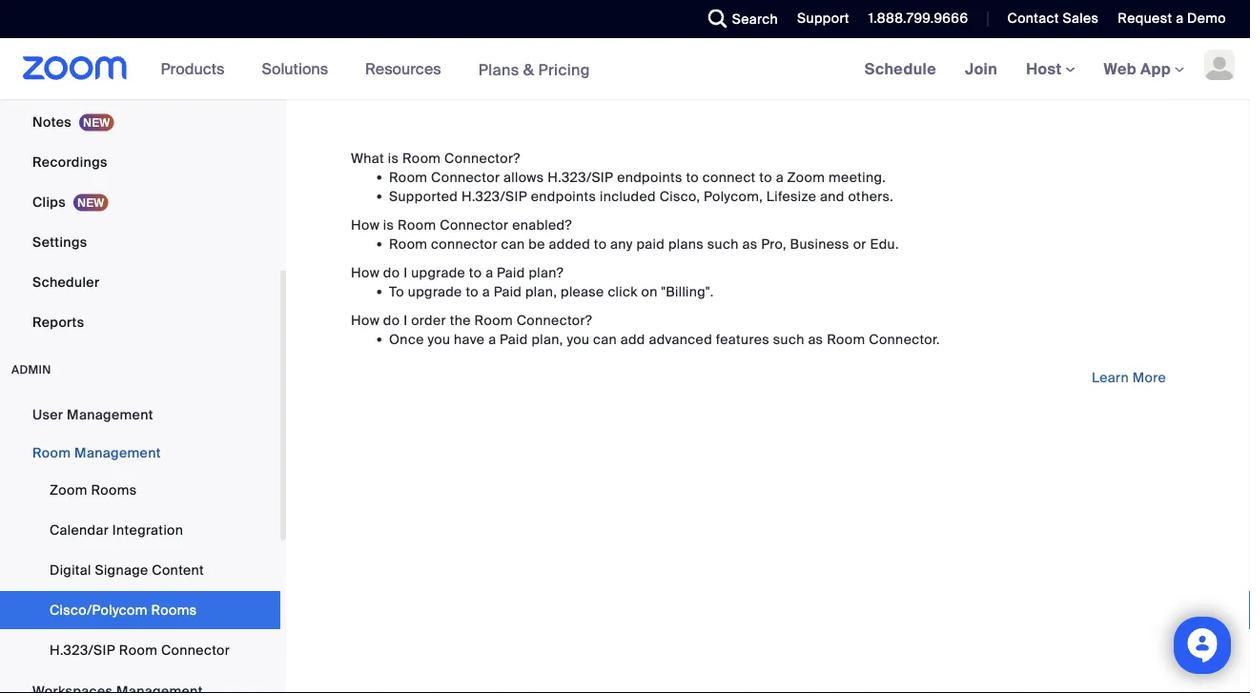 Task type: describe. For each thing, give the bounding box(es) containing it.
digital signage content
[[50, 562, 204, 579]]

i for order
[[404, 312, 408, 329]]

polycom,
[[704, 187, 763, 205]]

a left demo
[[1177, 10, 1184, 27]]

on
[[642, 283, 658, 301]]

"billing".
[[662, 283, 714, 301]]

paid inside "how do i order the room connector? once you have a paid plan, you can add advanced features such as room connector."
[[500, 331, 528, 348]]

how do i order the room connector? once you have a paid plan, you can add advanced features such as room connector.
[[351, 312, 941, 348]]

search button
[[694, 0, 783, 38]]

connector.
[[869, 331, 941, 348]]

how is room connector enabled? room connector can be added to any paid plans such as pro, business or edu.
[[351, 216, 900, 253]]

plan, inside how do i upgrade to a paid plan? to upgrade to a paid plan, please click on "billing".
[[526, 283, 557, 301]]

side navigation navigation
[[0, 0, 286, 694]]

how do i upgrade to a paid plan? to upgrade to a paid plan, please click on "billing".
[[351, 264, 714, 301]]

add
[[621, 331, 646, 348]]

recordings link
[[0, 143, 281, 181]]

settings link
[[0, 223, 281, 261]]

resources button
[[366, 38, 450, 99]]

and
[[821, 187, 845, 205]]

to
[[389, 283, 405, 301]]

plans
[[479, 59, 520, 79]]

products
[[161, 59, 225, 79]]

products button
[[161, 38, 233, 99]]

do for upgrade
[[383, 264, 400, 281]]

user
[[32, 406, 63, 424]]

to down connector
[[469, 264, 482, 281]]

connector inside 'room management' menu
[[161, 642, 230, 659]]

host
[[1027, 59, 1066, 79]]

banner containing products
[[0, 38, 1251, 101]]

i for upgrade
[[404, 264, 408, 281]]

a inside what is room connector? room connector allows h.323/sip endpoints to connect to a zoom meeting. supported h.323/sip endpoints included cisco, polycom, lifesize and others.
[[776, 168, 784, 186]]

meeting.
[[829, 168, 887, 186]]

features
[[716, 331, 770, 348]]

1 you from the left
[[428, 331, 451, 348]]

support
[[798, 10, 850, 27]]

once
[[389, 331, 424, 348]]

integration
[[112, 521, 183, 539]]

1.888.799.9666 button up schedule
[[855, 0, 974, 38]]

connector
[[431, 235, 498, 253]]

h.323/sip room connector
[[50, 642, 230, 659]]

as inside "how do i order the room connector? once you have a paid plan, you can add advanced features such as room connector."
[[809, 331, 824, 348]]

click
[[608, 283, 638, 301]]

notes
[[32, 113, 72, 131]]

added
[[549, 235, 591, 253]]

menu item inside the side navigation navigation
[[0, 674, 281, 694]]

others.
[[849, 187, 894, 205]]

contact
[[1008, 10, 1060, 27]]

1.888.799.9666 button up schedule 'link'
[[869, 10, 969, 27]]

have
[[454, 331, 485, 348]]

to inside 'how is room connector enabled? room connector can be added to any paid plans such as pro, business or edu.'
[[594, 235, 607, 253]]

room management
[[32, 444, 161, 462]]

1 horizontal spatial h.323/sip
[[462, 187, 528, 205]]

h.323/sip room connector link
[[0, 632, 281, 670]]

a up have
[[483, 283, 490, 301]]

rooms for cisco/polycom rooms
[[151, 602, 197, 619]]

learn more
[[1092, 369, 1167, 386]]

more
[[1133, 369, 1167, 386]]

2 horizontal spatial h.323/sip
[[548, 168, 614, 186]]

rooms for zoom rooms
[[91, 481, 137, 499]]

do for order
[[383, 312, 400, 329]]

zoom rooms link
[[0, 471, 281, 510]]

1.888.799.9666
[[869, 10, 969, 27]]

signage
[[95, 562, 148, 579]]

management for user management
[[67, 406, 153, 424]]

zoom logo image
[[23, 56, 127, 80]]

is for what
[[388, 149, 399, 167]]

content
[[152, 562, 204, 579]]

connector inside 'how is room connector enabled? room connector can be added to any paid plans such as pro, business or edu.'
[[440, 216, 509, 234]]

allows
[[504, 168, 544, 186]]

management for room management
[[74, 444, 161, 462]]

&
[[524, 59, 535, 79]]

schedule link
[[851, 38, 951, 99]]

zoom inside what is room connector? room connector allows h.323/sip endpoints to connect to a zoom meeting. supported h.323/sip endpoints included cisco, polycom, lifesize and others.
[[788, 168, 826, 186]]

solutions button
[[262, 38, 337, 99]]

connect
[[703, 168, 756, 186]]

to up the
[[466, 283, 479, 301]]

advanced
[[649, 331, 713, 348]]

included
[[600, 187, 656, 205]]

digital
[[50, 562, 91, 579]]

calendar integration
[[50, 521, 183, 539]]

such inside 'how is room connector enabled? room connector can be added to any paid plans such as pro, business or edu.'
[[708, 235, 739, 253]]

cisco/polycom rooms
[[50, 602, 197, 619]]

reports
[[32, 313, 84, 331]]

clips link
[[0, 183, 281, 221]]

supported
[[389, 187, 458, 205]]

reports link
[[0, 303, 281, 342]]

product information navigation
[[147, 38, 605, 101]]

host button
[[1027, 59, 1076, 79]]

scheduler link
[[0, 263, 281, 302]]

plan?
[[529, 264, 564, 281]]

sales
[[1063, 10, 1099, 27]]



Task type: locate. For each thing, give the bounding box(es) containing it.
edu.
[[871, 235, 900, 253]]

plans & pricing
[[479, 59, 590, 79]]

management
[[67, 406, 153, 424], [74, 444, 161, 462]]

room inside menu
[[119, 642, 158, 659]]

endpoints
[[617, 168, 683, 186], [531, 187, 597, 205]]

connector up connector
[[440, 216, 509, 234]]

such right plans
[[708, 235, 739, 253]]

1 vertical spatial zoom
[[50, 481, 87, 499]]

h.323/sip down allows
[[462, 187, 528, 205]]

0 horizontal spatial can
[[501, 235, 525, 253]]

room management menu
[[0, 471, 281, 672]]

solutions
[[262, 59, 328, 79]]

a
[[1177, 10, 1184, 27], [776, 168, 784, 186], [486, 264, 494, 281], [483, 283, 490, 301], [489, 331, 497, 348]]

you
[[428, 331, 451, 348], [567, 331, 590, 348]]

1 vertical spatial rooms
[[151, 602, 197, 619]]

1 vertical spatial is
[[383, 216, 394, 234]]

1 vertical spatial upgrade
[[408, 283, 462, 301]]

web app
[[1104, 59, 1172, 79]]

0 horizontal spatial rooms
[[91, 481, 137, 499]]

1 vertical spatial connector
[[440, 216, 509, 234]]

as right features
[[809, 331, 824, 348]]

cisco,
[[660, 187, 701, 205]]

enabled?
[[512, 216, 572, 234]]

0 vertical spatial i
[[404, 264, 408, 281]]

search
[[733, 10, 779, 28]]

0 vertical spatial management
[[67, 406, 153, 424]]

h.323/sip
[[548, 168, 614, 186], [462, 187, 528, 205], [50, 642, 116, 659]]

connector? inside "how do i order the room connector? once you have a paid plan, you can add advanced features such as room connector."
[[517, 312, 593, 329]]

personal menu menu
[[0, 0, 281, 343]]

0 horizontal spatial endpoints
[[531, 187, 597, 205]]

1 horizontal spatial you
[[567, 331, 590, 348]]

what is room connector? room connector allows h.323/sip endpoints to connect to a zoom meeting. supported h.323/sip endpoints included cisco, polycom, lifesize and others.
[[351, 149, 894, 205]]

do
[[383, 264, 400, 281], [383, 312, 400, 329]]

request
[[1119, 10, 1173, 27]]

request a demo
[[1119, 10, 1227, 27]]

1 horizontal spatial can
[[593, 331, 617, 348]]

how for how is room connector enabled? room connector can be added to any paid plans such as pro, business or edu.
[[351, 216, 380, 234]]

1 vertical spatial management
[[74, 444, 161, 462]]

can left "add"
[[593, 331, 617, 348]]

do inside how do i upgrade to a paid plan? to upgrade to a paid plan, please click on "billing".
[[383, 264, 400, 281]]

2 vertical spatial paid
[[500, 331, 528, 348]]

zoom up lifesize
[[788, 168, 826, 186]]

0 vertical spatial zoom
[[788, 168, 826, 186]]

0 vertical spatial upgrade
[[411, 264, 466, 281]]

0 horizontal spatial such
[[708, 235, 739, 253]]

0 vertical spatial do
[[383, 264, 400, 281]]

what
[[351, 149, 385, 167]]

contact sales
[[1008, 10, 1099, 27]]

2 vertical spatial connector
[[161, 642, 230, 659]]

recordings
[[32, 153, 108, 171]]

0 vertical spatial how
[[351, 216, 380, 234]]

0 vertical spatial is
[[388, 149, 399, 167]]

0 vertical spatial connector?
[[445, 149, 521, 167]]

how for how do i order the room connector? once you have a paid plan, you can add advanced features such as room connector.
[[351, 312, 380, 329]]

digital signage content link
[[0, 551, 281, 590]]

2 do from the top
[[383, 312, 400, 329]]

h.323/sip down cisco/polycom
[[50, 642, 116, 659]]

1 i from the top
[[404, 264, 408, 281]]

1 horizontal spatial endpoints
[[617, 168, 683, 186]]

lifesize
[[767, 187, 817, 205]]

upgrade up 'order'
[[408, 283, 462, 301]]

1 horizontal spatial such
[[774, 331, 805, 348]]

connector
[[431, 168, 500, 186], [440, 216, 509, 234], [161, 642, 230, 659]]

notes link
[[0, 103, 281, 141]]

0 vertical spatial endpoints
[[617, 168, 683, 186]]

2 you from the left
[[567, 331, 590, 348]]

is right what
[[388, 149, 399, 167]]

do up to
[[383, 264, 400, 281]]

plans & pricing link
[[479, 59, 590, 79], [479, 59, 590, 79]]

1 vertical spatial as
[[809, 331, 824, 348]]

or
[[854, 235, 867, 253]]

connector down cisco/polycom rooms link
[[161, 642, 230, 659]]

to up lifesize
[[760, 168, 773, 186]]

do inside "how do i order the room connector? once you have a paid plan, you can add advanced features such as room connector."
[[383, 312, 400, 329]]

upgrade
[[411, 264, 466, 281], [408, 283, 462, 301]]

management up room management at the left of the page
[[67, 406, 153, 424]]

2 i from the top
[[404, 312, 408, 329]]

zoom inside 'room management' menu
[[50, 481, 87, 499]]

0 horizontal spatial zoom
[[50, 481, 87, 499]]

join link
[[951, 38, 1012, 99]]

connector inside what is room connector? room connector allows h.323/sip endpoints to connect to a zoom meeting. supported h.323/sip endpoints included cisco, polycom, lifesize and others.
[[431, 168, 500, 186]]

cisco/polycom rooms link
[[0, 592, 281, 630]]

a down connector
[[486, 264, 494, 281]]

how inside how do i upgrade to a paid plan? to upgrade to a paid plan, please click on "billing".
[[351, 264, 380, 281]]

as left pro,
[[743, 235, 758, 253]]

connector? inside what is room connector? room connector allows h.323/sip endpoints to connect to a zoom meeting. supported h.323/sip endpoints included cisco, polycom, lifesize and others.
[[445, 149, 521, 167]]

connector up supported
[[431, 168, 500, 186]]

0 horizontal spatial h.323/sip
[[50, 642, 116, 659]]

app
[[1141, 59, 1172, 79]]

i up to
[[404, 264, 408, 281]]

connector? up allows
[[445, 149, 521, 167]]

plan, down the plan?
[[526, 283, 557, 301]]

1 vertical spatial how
[[351, 264, 380, 281]]

whiteboards
[[32, 73, 116, 91]]

scheduler
[[32, 273, 100, 291]]

admin
[[11, 363, 51, 377]]

plans
[[669, 235, 704, 253]]

1 vertical spatial i
[[404, 312, 408, 329]]

you down 'order'
[[428, 331, 451, 348]]

to up cisco,
[[686, 168, 699, 186]]

schedule
[[865, 59, 937, 79]]

a inside "how do i order the room connector? once you have a paid plan, you can add advanced features such as room connector."
[[489, 331, 497, 348]]

how for how do i upgrade to a paid plan? to upgrade to a paid plan, please click on "billing".
[[351, 264, 380, 281]]

to left any
[[594, 235, 607, 253]]

zoom rooms
[[50, 481, 137, 499]]

pro,
[[762, 235, 787, 253]]

2 vertical spatial how
[[351, 312, 380, 329]]

0 vertical spatial rooms
[[91, 481, 137, 499]]

you down please on the top left of page
[[567, 331, 590, 348]]

calendar integration link
[[0, 511, 281, 550]]

is inside 'how is room connector enabled? room connector can be added to any paid plans such as pro, business or edu.'
[[383, 216, 394, 234]]

plan, inside "how do i order the room connector? once you have a paid plan, you can add advanced features such as room connector."
[[532, 331, 564, 348]]

rooms up calendar integration
[[91, 481, 137, 499]]

support link
[[783, 0, 855, 38], [798, 10, 850, 27]]

h.323/sip up included
[[548, 168, 614, 186]]

please
[[561, 283, 605, 301]]

do up once
[[383, 312, 400, 329]]

1 vertical spatial such
[[774, 331, 805, 348]]

meetings navigation
[[851, 38, 1251, 101]]

i inside how do i upgrade to a paid plan? to upgrade to a paid plan, please click on "billing".
[[404, 264, 408, 281]]

0 vertical spatial connector
[[431, 168, 500, 186]]

profile picture image
[[1205, 50, 1236, 80]]

1 vertical spatial endpoints
[[531, 187, 597, 205]]

3 how from the top
[[351, 312, 380, 329]]

0 horizontal spatial you
[[428, 331, 451, 348]]

plan,
[[526, 283, 557, 301], [532, 331, 564, 348]]

0 vertical spatial plan,
[[526, 283, 557, 301]]

can inside "how do i order the room connector? once you have a paid plan, you can add advanced features such as room connector."
[[593, 331, 617, 348]]

i up once
[[404, 312, 408, 329]]

management up the zoom rooms link
[[74, 444, 161, 462]]

0 vertical spatial h.323/sip
[[548, 168, 614, 186]]

settings
[[32, 233, 87, 251]]

1 vertical spatial can
[[593, 331, 617, 348]]

any
[[611, 235, 633, 253]]

room
[[403, 149, 441, 167], [389, 168, 428, 186], [398, 216, 436, 234], [389, 235, 428, 253], [475, 312, 513, 329], [827, 331, 866, 348], [32, 444, 71, 462], [119, 642, 158, 659]]

the
[[450, 312, 471, 329]]

rooms down content
[[151, 602, 197, 619]]

such inside "how do i order the room connector? once you have a paid plan, you can add advanced features such as room connector."
[[774, 331, 805, 348]]

connector?
[[445, 149, 521, 167], [517, 312, 593, 329]]

contact sales link
[[994, 0, 1104, 38], [1008, 10, 1099, 27]]

is inside what is room connector? room connector allows h.323/sip endpoints to connect to a zoom meeting. supported h.323/sip endpoints included cisco, polycom, lifesize and others.
[[388, 149, 399, 167]]

plan, down how do i upgrade to a paid plan? to upgrade to a paid plan, please click on "billing".
[[532, 331, 564, 348]]

upgrade down connector
[[411, 264, 466, 281]]

a up lifesize
[[776, 168, 784, 186]]

request a demo link
[[1104, 0, 1251, 38], [1119, 10, 1227, 27]]

clips
[[32, 193, 66, 211]]

rooms
[[91, 481, 137, 499], [151, 602, 197, 619]]

cisco/polycom
[[50, 602, 148, 619]]

calendar
[[50, 521, 109, 539]]

h.323/sip inside h.323/sip room connector link
[[50, 642, 116, 659]]

paid
[[497, 264, 525, 281], [494, 283, 522, 301], [500, 331, 528, 348]]

as inside 'how is room connector enabled? room connector can be added to any paid plans such as pro, business or edu.'
[[743, 235, 758, 253]]

how inside "how do i order the room connector? once you have a paid plan, you can add advanced features such as room connector."
[[351, 312, 380, 329]]

1 vertical spatial connector?
[[517, 312, 593, 329]]

i inside "how do i order the room connector? once you have a paid plan, you can add advanced features such as room connector."
[[404, 312, 408, 329]]

learn
[[1092, 369, 1130, 386]]

0 vertical spatial can
[[501, 235, 525, 253]]

0 horizontal spatial as
[[743, 235, 758, 253]]

such
[[708, 235, 739, 253], [774, 331, 805, 348]]

is for how
[[383, 216, 394, 234]]

1 vertical spatial h.323/sip
[[462, 187, 528, 205]]

connector? down please on the top left of page
[[517, 312, 593, 329]]

1 vertical spatial do
[[383, 312, 400, 329]]

0 vertical spatial such
[[708, 235, 739, 253]]

demo
[[1188, 10, 1227, 27]]

2 how from the top
[[351, 264, 380, 281]]

can left be at the top of the page
[[501, 235, 525, 253]]

1 do from the top
[[383, 264, 400, 281]]

user management
[[32, 406, 153, 424]]

1 horizontal spatial as
[[809, 331, 824, 348]]

learn more link
[[1092, 369, 1167, 386]]

how inside 'how is room connector enabled? room connector can be added to any paid plans such as pro, business or edu.'
[[351, 216, 380, 234]]

such right features
[[774, 331, 805, 348]]

zoom up calendar
[[50, 481, 87, 499]]

join
[[966, 59, 998, 79]]

1.888.799.9666 button
[[855, 0, 974, 38], [869, 10, 969, 27]]

1 how from the top
[[351, 216, 380, 234]]

endpoints up enabled?
[[531, 187, 597, 205]]

menu item
[[0, 674, 281, 694]]

web app button
[[1104, 59, 1185, 79]]

1 vertical spatial plan,
[[532, 331, 564, 348]]

zoom
[[788, 168, 826, 186], [50, 481, 87, 499]]

a right have
[[489, 331, 497, 348]]

1 horizontal spatial rooms
[[151, 602, 197, 619]]

0 vertical spatial as
[[743, 235, 758, 253]]

admin menu menu
[[0, 397, 281, 694]]

business
[[791, 235, 850, 253]]

pricing
[[539, 59, 590, 79]]

is down supported
[[383, 216, 394, 234]]

1 horizontal spatial zoom
[[788, 168, 826, 186]]

2 vertical spatial h.323/sip
[[50, 642, 116, 659]]

whiteboards link
[[0, 63, 281, 101]]

be
[[529, 235, 546, 253]]

web
[[1104, 59, 1137, 79]]

0 vertical spatial paid
[[497, 264, 525, 281]]

order
[[411, 312, 446, 329]]

paid
[[637, 235, 665, 253]]

banner
[[0, 38, 1251, 101]]

1 vertical spatial paid
[[494, 283, 522, 301]]

can inside 'how is room connector enabled? room connector can be added to any paid plans such as pro, business or edu.'
[[501, 235, 525, 253]]

endpoints up included
[[617, 168, 683, 186]]



Task type: vqa. For each thing, say whether or not it's contained in the screenshot.
the right Office
no



